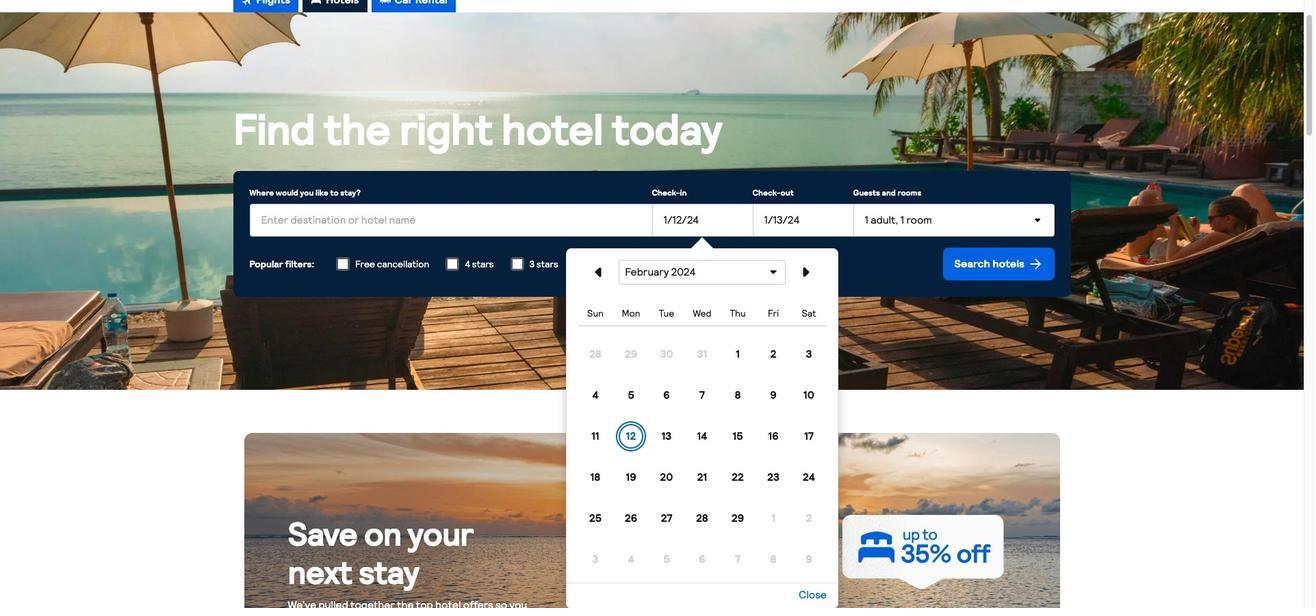 Task type: locate. For each thing, give the bounding box(es) containing it.
desktop__njgyo image
[[241, 0, 252, 5], [380, 0, 391, 5]]

dialog
[[566, 238, 839, 609]]

active__n2u0z image
[[311, 0, 322, 5]]

Enter destination or hotel name text field
[[250, 204, 652, 237]]

Friday, January 12, 2024 text field
[[652, 204, 753, 237]]

1 desktop__njgyo image from the left
[[241, 0, 252, 5]]

None field
[[250, 198, 652, 237]]

1 horizontal spatial desktop__njgyo image
[[380, 0, 391, 5]]

0 horizontal spatial desktop__njgyo image
[[241, 0, 252, 5]]

None text field
[[853, 204, 1055, 237]]



Task type: vqa. For each thing, say whether or not it's contained in the screenshot.
Free cancellation checkbox
yes



Task type: describe. For each thing, give the bounding box(es) containing it.
4 stars checkbox
[[446, 257, 459, 271]]

Free cancellation checkbox
[[336, 257, 350, 271]]

3 stars checkbox
[[510, 257, 524, 271]]

Saturday, January 13, 2024 text field
[[753, 204, 853, 237]]

rtl support__otjmo image
[[1027, 256, 1044, 272]]

2 desktop__njgyo image from the left
[[380, 0, 391, 5]]



